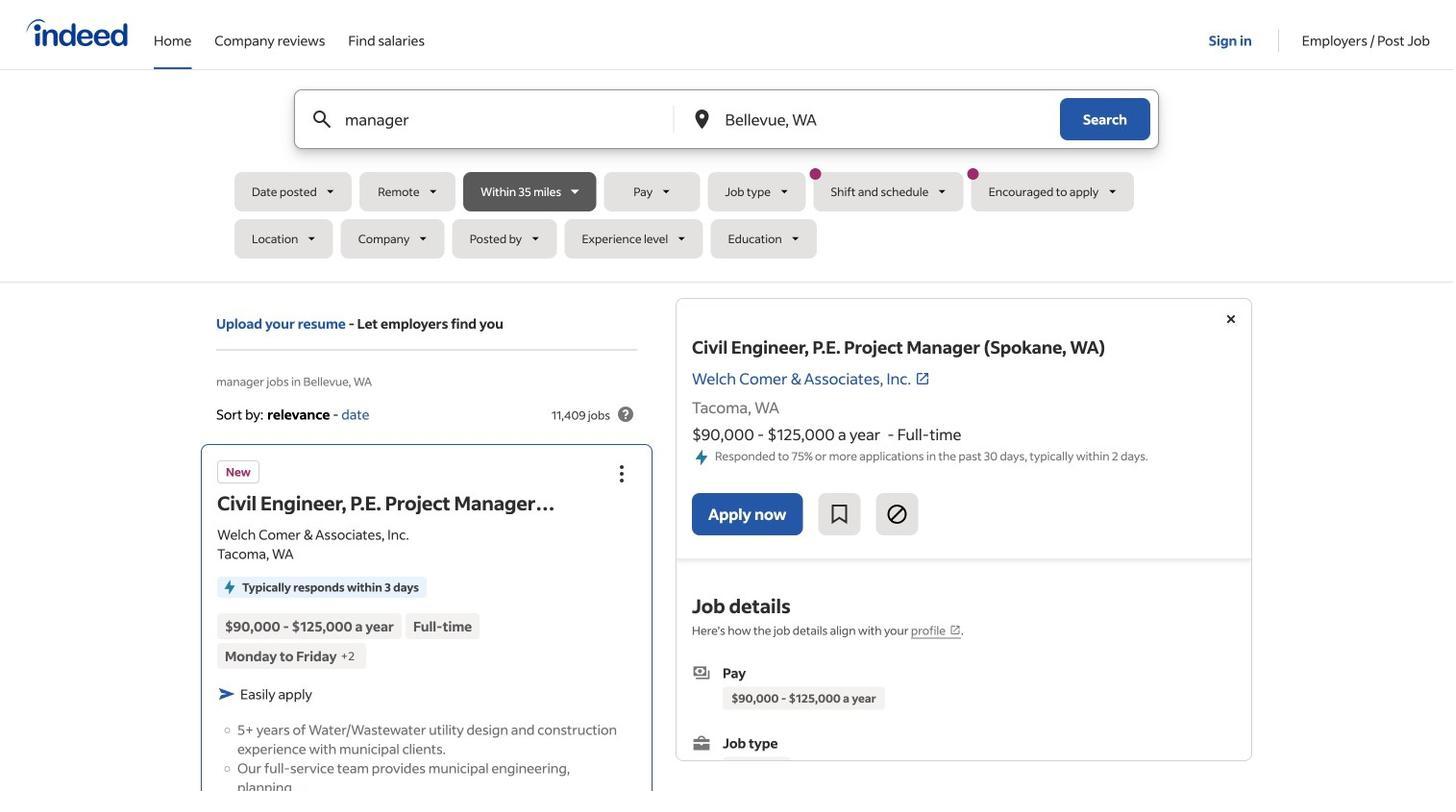 Task type: describe. For each thing, give the bounding box(es) containing it.
not interested image
[[886, 503, 909, 526]]

job preferences (opens in a new window) image
[[950, 625, 962, 636]]

help icon image
[[614, 403, 638, 426]]

save this job image
[[828, 503, 851, 526]]



Task type: locate. For each thing, give the bounding box(es) containing it.
search: Job title, keywords, or company text field
[[341, 90, 642, 148]]

close job details image
[[1220, 308, 1243, 331]]

Edit location text field
[[722, 90, 1022, 148]]

welch comer & associates, inc. (opens in a new tab) image
[[916, 371, 931, 386]]

None search field
[[235, 89, 1219, 266]]

job actions for civil engineer, p.e. project manager (spokane, wa) is collapsed image
[[611, 462, 634, 485]]



Task type: vqa. For each thing, say whether or not it's contained in the screenshot.
search: Job title, keywords, or company text box
yes



